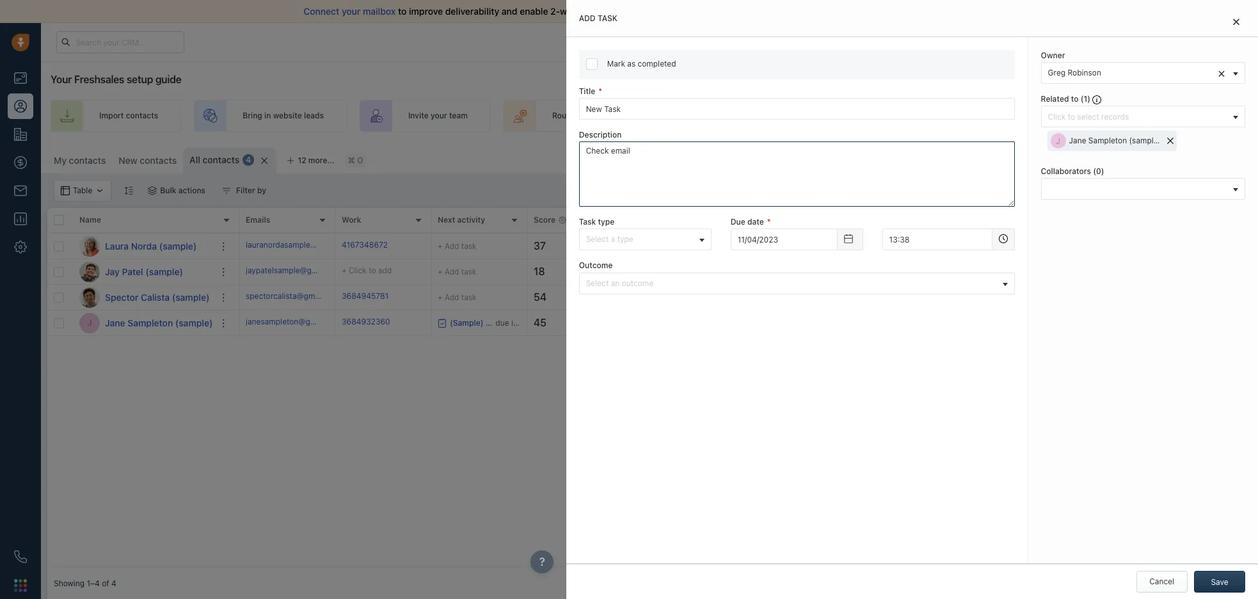 Task type: describe. For each thing, give the bounding box(es) containing it.
0
[[1097, 167, 1102, 176]]

owner
[[749, 215, 772, 225]]

select an outcome button
[[579, 272, 1015, 294]]

your right up
[[924, 111, 940, 121]]

task
[[579, 217, 596, 227]]

patel
[[122, 266, 143, 277]]

s image
[[79, 287, 100, 308]]

spector
[[105, 292, 139, 303]]

press space to select this row. row containing jay patel (sample)
[[47, 259, 239, 285]]

1 horizontal spatial 1
[[1203, 31, 1206, 40]]

1 vertical spatial )
[[1102, 167, 1105, 176]]

jane sampleton (sample) inside press space to select this row. row
[[105, 317, 213, 328]]

12 more... button
[[280, 152, 342, 170]]

0 horizontal spatial 4
[[111, 579, 116, 589]]

0 vertical spatial )
[[1088, 94, 1091, 104]]

bulk actions button
[[140, 180, 214, 202]]

deal
[[1094, 111, 1110, 121]]

+ click to add for 18
[[630, 267, 680, 277]]

click for 18
[[637, 267, 655, 277]]

⌘
[[348, 156, 355, 165]]

type inside button
[[618, 235, 634, 244]]

my contacts
[[54, 155, 106, 166]]

row group containing 37
[[239, 234, 1252, 336]]

sales inside "link"
[[756, 111, 775, 121]]

sequence
[[777, 111, 813, 121]]

select for select an outcome
[[586, 278, 609, 288]]

o
[[357, 156, 363, 165]]

l image
[[79, 236, 100, 256]]

import contacts group
[[1073, 148, 1177, 170]]

all
[[190, 154, 200, 165]]

jane sampleton (sample) inside × tab panel
[[1070, 136, 1162, 146]]

route leads to your team link
[[504, 100, 668, 132]]

showing 1–4 of 4
[[54, 579, 116, 589]]

mailbox
[[363, 6, 396, 17]]

press space to select this row. row containing spector calista (sample)
[[47, 285, 239, 311]]

laura
[[105, 240, 129, 251]]

task for 54
[[462, 292, 477, 302]]

jaypatelsample@gmail.com + click to add
[[246, 266, 392, 275]]

plans
[[1047, 37, 1067, 46]]

sales
[[726, 215, 746, 225]]

due
[[731, 217, 746, 227]]

outcome
[[622, 278, 654, 288]]

add for 18
[[666, 267, 680, 277]]

filter by
[[236, 186, 266, 195]]

sync
[[579, 6, 599, 17]]

contacts right my in the left of the page
[[69, 155, 106, 166]]

import contacts for import contacts link
[[99, 111, 158, 121]]

2-
[[551, 6, 560, 17]]

acme inc (sample)
[[918, 241, 986, 251]]

due date
[[731, 217, 764, 227]]

add for 54
[[666, 293, 680, 302]]

3684945781
[[342, 291, 389, 301]]

greg robinson for 54
[[741, 293, 795, 302]]

collaborators ( 0 )
[[1041, 167, 1105, 176]]

+ click to add for 54
[[630, 293, 680, 302]]

task type
[[579, 217, 615, 227]]

connect your mailbox to improve deliverability and enable 2-way sync of email conversations.
[[304, 6, 699, 17]]

acme
[[918, 241, 939, 251]]

guide
[[155, 74, 182, 85]]

container_wx8msf4aqz5i3rn1 image inside bulk actions 'button'
[[148, 186, 157, 195]]

your right invite
[[431, 111, 447, 121]]

robinson for 54
[[761, 293, 795, 302]]

2 qualified from the top
[[836, 293, 869, 302]]

select a type button
[[579, 229, 712, 251]]

completed
[[638, 59, 676, 69]]

techcave
[[918, 293, 952, 302]]

spector calista (sample) link
[[105, 291, 210, 304]]

bring in website leads
[[243, 111, 324, 121]]

score
[[534, 215, 556, 225]]

outcome
[[579, 261, 613, 270]]

cancel button
[[1137, 571, 1188, 593]]

an
[[611, 278, 620, 288]]

connect
[[304, 6, 340, 17]]

greg for 54
[[741, 293, 759, 302]]

save
[[1212, 578, 1229, 587]]

related to ( 1 )
[[1041, 94, 1093, 104]]

all contacts link
[[190, 154, 240, 166]]

explore plans link
[[1010, 34, 1074, 50]]

set up your sales pipeline
[[898, 111, 993, 121]]

filter by button
[[214, 180, 275, 202]]

(sample) for acme inc (sample) link
[[954, 241, 986, 251]]

import contacts for "import contacts" button
[[1090, 154, 1149, 163]]

customize table
[[998, 154, 1058, 163]]

press space to select this row. row containing 18
[[239, 259, 1252, 285]]

name
[[79, 215, 101, 225]]

customize
[[998, 154, 1037, 163]]

jay
[[105, 266, 120, 277]]

add task
[[579, 13, 618, 23]]

press space to select this row. row containing jane sampleton (sample)
[[47, 311, 239, 336]]

route leads to your team
[[553, 111, 645, 121]]

conversations.
[[637, 6, 699, 17]]

owner
[[1041, 51, 1066, 60]]

create sales sequence
[[729, 111, 813, 121]]

greg robinson for 37
[[741, 241, 795, 251]]

(sample) for e corp (sample) link
[[945, 267, 977, 277]]

freshworks switcher image
[[14, 579, 27, 592]]

add for 37
[[666, 241, 680, 251]]

in
[[264, 111, 271, 121]]

spectorcalista@gmail.com
[[246, 291, 341, 301]]

website
[[273, 111, 302, 121]]

greg robinson inside × tab panel
[[1049, 68, 1102, 78]]

(sample) for "laura norda (sample)" "link"
[[159, 240, 197, 251]]

bulk actions
[[160, 186, 206, 195]]

collaborators
[[1041, 167, 1092, 176]]

3684932360 link
[[342, 316, 390, 330]]

Start typing the details about the task… text field
[[579, 142, 1015, 207]]

-- text field
[[731, 229, 838, 251]]

freshsales
[[74, 74, 124, 85]]

(sample) for spector calista (sample) link
[[172, 292, 210, 303]]

(sample) inside × tab panel
[[1130, 136, 1162, 146]]

mark
[[607, 59, 626, 69]]

click for 37
[[637, 241, 655, 251]]

a
[[611, 235, 616, 244]]

create
[[729, 111, 754, 121]]

explore
[[1017, 37, 1045, 46]]

email
[[612, 6, 635, 17]]

3684945781 link
[[342, 291, 389, 304]]

sampleton inside press space to select this row. row
[[128, 317, 173, 328]]

spectorcalista@gmail.com 3684945781
[[246, 291, 389, 301]]

× tab panel
[[566, 0, 1259, 599]]

your up description
[[608, 111, 624, 121]]

⌘ o
[[348, 156, 363, 165]]

new
[[119, 155, 138, 166]]

close image
[[1234, 18, 1240, 26]]

greg for 18
[[741, 267, 759, 277]]

sampleton inside × tab panel
[[1089, 136, 1128, 146]]

0 horizontal spatial (
[[1081, 94, 1084, 104]]

2 team from the left
[[626, 111, 645, 121]]

1 vertical spatial container_wx8msf4aqz5i3rn1 image
[[729, 242, 738, 251]]

send email image
[[1132, 37, 1141, 48]]

contacts inside button
[[1117, 154, 1149, 163]]

1 qualified from the top
[[836, 241, 869, 251]]

by
[[257, 186, 266, 195]]

corp
[[925, 267, 943, 277]]



Task type: vqa. For each thing, say whether or not it's contained in the screenshot.
ui drag handle icon associated with Work
no



Task type: locate. For each thing, give the bounding box(es) containing it.
team right invite
[[449, 111, 468, 121]]

0 horizontal spatial type
[[598, 217, 615, 227]]

1 horizontal spatial jane sampleton (sample)
[[1070, 136, 1162, 146]]

1 inside × tab panel
[[1084, 94, 1088, 104]]

row group containing laura norda (sample)
[[47, 234, 239, 336]]

1 horizontal spatial (
[[1094, 167, 1097, 176]]

press space to select this row. row containing laura norda (sample)
[[47, 234, 239, 259]]

(sample) down spector calista (sample) link
[[175, 317, 213, 328]]

leads right route
[[576, 111, 596, 121]]

None text field
[[883, 229, 993, 251]]

12 more...
[[298, 156, 335, 165]]

2 + add task from the top
[[438, 267, 477, 276]]

45
[[534, 317, 547, 329]]

to inside × tab panel
[[1072, 94, 1079, 104]]

(sample) right inc
[[954, 241, 986, 251]]

j up table
[[1057, 136, 1061, 146]]

0 vertical spatial + click to add
[[630, 241, 680, 251]]

j down the s image
[[87, 318, 92, 328]]

add for 37
[[445, 241, 459, 251]]

(sample) down e corp (sample)
[[954, 293, 986, 302]]

0 vertical spatial j
[[1057, 136, 1061, 146]]

1 vertical spatial 4
[[111, 579, 116, 589]]

4167348672 link
[[342, 239, 388, 253]]

1 horizontal spatial import contacts
[[1090, 154, 1149, 163]]

container_wx8msf4aqz5i3rn1 image
[[222, 186, 231, 195], [729, 267, 738, 276], [729, 293, 738, 302], [438, 319, 447, 328]]

0 horizontal spatial container_wx8msf4aqz5i3rn1 image
[[148, 186, 157, 195]]

my contacts button
[[47, 148, 112, 174], [54, 155, 106, 166]]

1 horizontal spatial sampleton
[[1089, 136, 1128, 146]]

connect your mailbox link
[[304, 6, 398, 17]]

contacts right the all
[[203, 154, 240, 165]]

1 vertical spatial of
[[102, 579, 109, 589]]

4 right 1–4
[[111, 579, 116, 589]]

robinson for 37
[[761, 241, 795, 251]]

1 horizontal spatial )
[[1102, 167, 1105, 176]]

1 leads from the left
[[304, 111, 324, 121]]

add for 18
[[445, 267, 459, 276]]

create sales sequence link
[[681, 100, 836, 132]]

1 select from the top
[[586, 235, 609, 244]]

2 vertical spatial + add task
[[438, 292, 477, 302]]

1 vertical spatial qualified
[[836, 293, 869, 302]]

(sample)
[[1130, 136, 1162, 146], [159, 240, 197, 251], [954, 241, 986, 251], [146, 266, 183, 277], [945, 267, 977, 277], [172, 292, 210, 303], [954, 293, 986, 302], [175, 317, 213, 328]]

way
[[560, 6, 577, 17]]

sales right create
[[756, 111, 775, 121]]

3 + click to add from the top
[[630, 293, 680, 302]]

0 vertical spatial type
[[598, 217, 615, 227]]

contacts right 'new' at top
[[140, 155, 177, 166]]

press space to select this row. row
[[47, 234, 239, 259], [239, 234, 1252, 259], [47, 259, 239, 285], [239, 259, 1252, 285], [47, 285, 239, 311], [239, 285, 1252, 311], [47, 311, 239, 336], [239, 311, 1252, 336]]

0 vertical spatial import
[[99, 111, 124, 121]]

and
[[502, 6, 518, 17]]

jay patel (sample)
[[105, 266, 183, 277]]

import inside button
[[1090, 154, 1115, 163]]

jane sampleton (sample) up "import contacts" button
[[1070, 136, 1162, 146]]

container_wx8msf4aqz5i3rn1 image
[[148, 186, 157, 195], [729, 242, 738, 251]]

2 row group from the left
[[239, 234, 1252, 336]]

type right the "a"
[[618, 235, 634, 244]]

0 horizontal spatial import
[[99, 111, 124, 121]]

container_wx8msf4aqz5i3rn1 image inside 'filter by' button
[[222, 186, 231, 195]]

1
[[1203, 31, 1206, 40], [1084, 94, 1088, 104]]

1 vertical spatial + click to add
[[630, 267, 680, 277]]

your left mailbox
[[342, 6, 361, 17]]

2 sales from the left
[[943, 111, 962, 121]]

2 leads from the left
[[576, 111, 596, 121]]

deliverability
[[445, 6, 500, 17]]

1 horizontal spatial leads
[[576, 111, 596, 121]]

set
[[898, 111, 910, 121]]

click right the "a"
[[637, 241, 655, 251]]

grid
[[47, 207, 1252, 569]]

phone image
[[14, 551, 27, 563]]

1 horizontal spatial type
[[618, 235, 634, 244]]

invite your team link
[[360, 100, 491, 132]]

lauranordasample@gmail.com link
[[246, 239, 355, 253]]

team down the as in the top of the page
[[626, 111, 645, 121]]

contacts
[[126, 111, 158, 121], [1117, 154, 1149, 163], [203, 154, 240, 165], [69, 155, 106, 166], [140, 155, 177, 166]]

× dialog
[[566, 0, 1259, 599]]

robinson inside × tab panel
[[1068, 68, 1102, 78]]

emails
[[246, 215, 270, 225]]

0 horizontal spatial 1
[[1084, 94, 1088, 104]]

+ click to add for 37
[[630, 241, 680, 251]]

import up 0
[[1090, 154, 1115, 163]]

jane down add deal link
[[1070, 136, 1087, 146]]

press space to select this row. row containing 54
[[239, 285, 1252, 311]]

(sample) down click to select records search field
[[1130, 136, 1162, 146]]

acme inc (sample) link
[[918, 241, 986, 251]]

set up your sales pipeline link
[[849, 100, 1016, 132]]

greg robinson for 18
[[741, 267, 795, 277]]

click down 'outcome'
[[637, 293, 655, 302]]

import
[[99, 111, 124, 121], [1090, 154, 1115, 163]]

1 vertical spatial 1
[[1084, 94, 1088, 104]]

4 up filter by
[[246, 155, 251, 165]]

1 horizontal spatial team
[[626, 111, 645, 121]]

0 vertical spatial + add task
[[438, 241, 477, 251]]

related
[[1041, 94, 1070, 104]]

e corp (sample) link
[[918, 267, 977, 277]]

Search your CRM... text field
[[56, 31, 184, 53]]

robinson for 18
[[761, 267, 795, 277]]

1 link
[[1190, 29, 1211, 52]]

qualified down unqualified
[[836, 293, 869, 302]]

greg robinson
[[1049, 68, 1102, 78], [741, 241, 795, 251], [741, 267, 795, 277], [741, 293, 795, 302]]

cancel
[[1150, 577, 1175, 587]]

1 horizontal spatial jane
[[1070, 136, 1087, 146]]

( right collaborators
[[1094, 167, 1097, 176]]

pipeline
[[964, 111, 993, 121]]

1 vertical spatial jane sampleton (sample)
[[105, 317, 213, 328]]

) up add deal
[[1088, 94, 1091, 104]]

janesampleton@gmail.com
[[246, 317, 343, 326]]

enable
[[520, 6, 548, 17]]

norda
[[131, 240, 157, 251]]

setup
[[127, 74, 153, 85]]

+ add task for 18
[[438, 267, 477, 276]]

0 vertical spatial 1
[[1203, 31, 1206, 40]]

1 horizontal spatial container_wx8msf4aqz5i3rn1 image
[[729, 242, 738, 251]]

greg inside × tab panel
[[1049, 68, 1066, 78]]

table
[[1039, 154, 1058, 163]]

4 inside 'all contacts 4'
[[246, 155, 251, 165]]

1 + add task from the top
[[438, 241, 477, 251]]

0 horizontal spatial leads
[[304, 111, 324, 121]]

1 horizontal spatial sales
[[943, 111, 962, 121]]

sampleton down 'calista' at the left of the page
[[128, 317, 173, 328]]

0 vertical spatial of
[[602, 6, 610, 17]]

task inside × tab panel
[[598, 13, 618, 23]]

Title text field
[[579, 98, 1015, 120]]

1 + click to add from the top
[[630, 241, 680, 251]]

up
[[912, 111, 922, 121]]

import contacts inside button
[[1090, 154, 1149, 163]]

import contacts link
[[51, 100, 181, 132]]

1 horizontal spatial import
[[1090, 154, 1115, 163]]

type
[[598, 217, 615, 227], [618, 235, 634, 244]]

0 vertical spatial import contacts
[[99, 111, 158, 121]]

1 vertical spatial sampleton
[[128, 317, 173, 328]]

3 + add task from the top
[[438, 292, 477, 302]]

Click to select records search field
[[1045, 110, 1229, 124]]

1 vertical spatial select
[[586, 278, 609, 288]]

bring
[[243, 111, 262, 121]]

×
[[1218, 65, 1226, 80]]

(sample) inside "link"
[[159, 240, 197, 251]]

type up select a type
[[598, 217, 615, 227]]

improve
[[409, 6, 443, 17]]

sampleton up "import contacts" button
[[1089, 136, 1128, 146]]

0 horizontal spatial jane
[[105, 317, 125, 328]]

0 horizontal spatial j
[[87, 318, 92, 328]]

robinson
[[1068, 68, 1102, 78], [761, 241, 795, 251], [761, 267, 795, 277], [761, 293, 795, 302]]

0 vertical spatial jane sampleton (sample)
[[1070, 136, 1162, 146]]

import for import contacts link
[[99, 111, 124, 121]]

(sample) for jay patel (sample) link
[[146, 266, 183, 277]]

1 row group from the left
[[47, 234, 239, 336]]

jane down the spector
[[105, 317, 125, 328]]

grid containing 37
[[47, 207, 1252, 569]]

0 vertical spatial (
[[1081, 94, 1084, 104]]

0 horizontal spatial jane sampleton (sample)
[[105, 317, 213, 328]]

of right sync
[[602, 6, 610, 17]]

janesampleton@gmail.com link
[[246, 316, 343, 330]]

1 vertical spatial j
[[87, 318, 92, 328]]

1 vertical spatial import contacts
[[1090, 154, 1149, 163]]

invite your team
[[408, 111, 468, 121]]

0 horizontal spatial sampleton
[[128, 317, 173, 328]]

( up add deal
[[1081, 94, 1084, 104]]

import contacts down setup
[[99, 111, 158, 121]]

) right collaborators
[[1102, 167, 1105, 176]]

row group
[[47, 234, 239, 336], [239, 234, 1252, 336]]

qualified up unqualified
[[836, 241, 869, 251]]

import for "import contacts" button
[[1090, 154, 1115, 163]]

(sample) right 'calista' at the left of the page
[[172, 292, 210, 303]]

2 + click to add from the top
[[630, 267, 680, 277]]

3684932360
[[342, 317, 390, 326]]

+ add task for 54
[[438, 292, 477, 302]]

techcave (sample) link
[[918, 293, 986, 302]]

jane inside press space to select this row. row
[[105, 317, 125, 328]]

of right 1–4
[[102, 579, 109, 589]]

cell
[[1008, 234, 1252, 259], [1008, 259, 1252, 284], [1008, 285, 1252, 310], [624, 311, 720, 336], [720, 311, 816, 336], [816, 311, 912, 336], [912, 311, 1008, 336], [1008, 311, 1252, 336]]

import down your freshsales setup guide at the left top of the page
[[99, 111, 124, 121]]

click for 54
[[637, 293, 655, 302]]

(sample) right corp
[[945, 267, 977, 277]]

1 horizontal spatial j
[[1057, 136, 1061, 146]]

(sample) right norda
[[159, 240, 197, 251]]

j image
[[79, 262, 100, 282]]

(sample) for jane sampleton (sample) link
[[175, 317, 213, 328]]

select
[[586, 235, 609, 244], [586, 278, 609, 288]]

+ add task
[[438, 241, 477, 251], [438, 267, 477, 276], [438, 292, 477, 302]]

1 sales from the left
[[756, 111, 775, 121]]

route
[[553, 111, 574, 121]]

0 vertical spatial container_wx8msf4aqz5i3rn1 image
[[148, 186, 157, 195]]

+
[[438, 241, 443, 251], [630, 241, 635, 251], [342, 266, 347, 275], [438, 267, 443, 276], [630, 267, 635, 277], [438, 292, 443, 302], [630, 293, 635, 302]]

0 vertical spatial jane
[[1070, 136, 1087, 146]]

inc
[[941, 241, 952, 251]]

+ add task for 37
[[438, 241, 477, 251]]

title
[[579, 86, 596, 96]]

1 vertical spatial type
[[618, 235, 634, 244]]

1 vertical spatial (
[[1094, 167, 1097, 176]]

1 vertical spatial import
[[1090, 154, 1115, 163]]

task for 37
[[462, 241, 477, 251]]

greg
[[1049, 68, 1066, 78], [741, 241, 759, 251], [741, 267, 759, 277], [741, 293, 759, 302]]

click down 4167348672 link
[[349, 266, 367, 275]]

description
[[579, 130, 622, 140]]

bring in website leads link
[[194, 100, 347, 132]]

container_wx8msf4aqz5i3rn1 image down the due
[[729, 242, 738, 251]]

(sample) up 'spector calista (sample)'
[[146, 266, 183, 277]]

37
[[534, 240, 546, 252]]

jane sampleton (sample) down spector calista (sample) link
[[105, 317, 213, 328]]

0 vertical spatial sampleton
[[1089, 136, 1128, 146]]

my
[[54, 155, 67, 166]]

new contacts button
[[112, 148, 183, 174], [119, 155, 177, 166]]

select down outcome
[[586, 278, 609, 288]]

phone element
[[8, 544, 33, 570]]

j inside press space to select this row. row
[[87, 318, 92, 328]]

calista
[[141, 292, 170, 303]]

add for 54
[[445, 292, 459, 302]]

+ click to add
[[630, 241, 680, 251], [630, 267, 680, 277], [630, 293, 680, 302]]

1 horizontal spatial 4
[[246, 155, 251, 165]]

task for 18
[[462, 267, 477, 276]]

container_wx8msf4aqz5i3rn1 image left bulk
[[148, 186, 157, 195]]

greg for 37
[[741, 241, 759, 251]]

jane inside × tab panel
[[1070, 136, 1087, 146]]

2 select from the top
[[586, 278, 609, 288]]

e corp (sample)
[[918, 267, 977, 277]]

next
[[438, 215, 455, 225]]

to
[[398, 6, 407, 17], [1072, 94, 1079, 104], [598, 111, 606, 121], [657, 241, 664, 251], [369, 266, 376, 275], [657, 267, 664, 277], [657, 293, 664, 302]]

0 horizontal spatial import contacts
[[99, 111, 158, 121]]

import contacts up 0
[[1090, 154, 1149, 163]]

0 horizontal spatial sales
[[756, 111, 775, 121]]

customize table button
[[978, 148, 1066, 170]]

invite
[[408, 111, 429, 121]]

0 horizontal spatial team
[[449, 111, 468, 121]]

contacts down click to select records search field
[[1117, 154, 1149, 163]]

0 vertical spatial select
[[586, 235, 609, 244]]

1 horizontal spatial of
[[602, 6, 610, 17]]

name row
[[47, 208, 239, 234]]

qualified
[[836, 241, 869, 251], [836, 293, 869, 302]]

leads right website
[[304, 111, 324, 121]]

lauranordasample@gmail.com
[[246, 240, 355, 250]]

jane
[[1070, 136, 1087, 146], [105, 317, 125, 328]]

select left the "a"
[[586, 235, 609, 244]]

laura norda (sample) link
[[105, 240, 197, 253]]

filter
[[236, 186, 255, 195]]

0 vertical spatial qualified
[[836, 241, 869, 251]]

j inside × tab panel
[[1057, 136, 1061, 146]]

press space to select this row. row containing 37
[[239, 234, 1252, 259]]

0 horizontal spatial of
[[102, 579, 109, 589]]

0 vertical spatial 4
[[246, 155, 251, 165]]

2 vertical spatial + click to add
[[630, 293, 680, 302]]

add deal
[[1078, 111, 1110, 121]]

sales left pipeline
[[943, 111, 962, 121]]

press space to select this row. row containing 45
[[239, 311, 1252, 336]]

click up 'outcome'
[[637, 267, 655, 277]]

laura norda (sample)
[[105, 240, 197, 251]]

add inside × tab panel
[[579, 13, 596, 23]]

select a type
[[586, 235, 634, 244]]

0 horizontal spatial )
[[1088, 94, 1091, 104]]

jay patel (sample) link
[[105, 265, 183, 278]]

1 vertical spatial jane
[[105, 317, 125, 328]]

1 team from the left
[[449, 111, 468, 121]]

task
[[598, 13, 618, 23], [462, 241, 477, 251], [462, 267, 477, 276], [462, 292, 477, 302]]

contacts down setup
[[126, 111, 158, 121]]

1 vertical spatial + add task
[[438, 267, 477, 276]]

team
[[449, 111, 468, 121], [626, 111, 645, 121]]

all contacts 4
[[190, 154, 251, 165]]

54
[[534, 291, 547, 303]]

select for select a type
[[586, 235, 609, 244]]

techcave (sample)
[[918, 293, 986, 302]]



